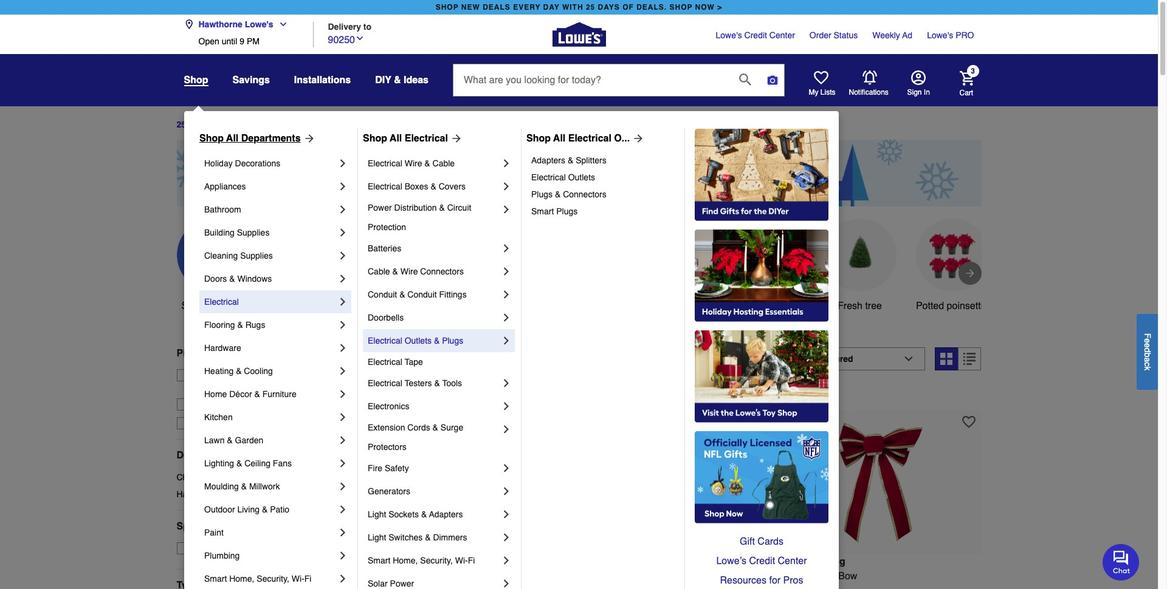 Task type: describe. For each thing, give the bounding box(es) containing it.
smart for right smart home, security, wi-fi "link"
[[368, 556, 390, 566]]

1 vertical spatial cable
[[368, 267, 390, 277]]

of
[[622, 3, 634, 12]]

extension cords & surge protectors
[[368, 423, 466, 452]]

0 vertical spatial pickup
[[177, 348, 208, 359]]

lowe's home improvement account image
[[911, 71, 925, 85]]

cleaning supplies link
[[204, 244, 337, 267]]

& left tools
[[434, 379, 440, 388]]

chevron right image for moulding & millwork link
[[337, 481, 349, 493]]

& left patio
[[262, 505, 268, 515]]

credit for lowe's
[[744, 30, 767, 40]]

0 vertical spatial wire
[[405, 159, 422, 168]]

& left rugs
[[237, 320, 243, 330]]

& right doors
[[229, 274, 235, 284]]

electrical wire & cable link
[[368, 152, 500, 175]]

lowe's up pm
[[245, 19, 273, 29]]

paint link
[[204, 522, 337, 545]]

heating & cooling link
[[204, 360, 337, 383]]

chevron right image for cable & wire connectors link
[[500, 266, 512, 278]]

in inside button
[[924, 88, 930, 97]]

2 conduit from the left
[[407, 290, 437, 300]]

artificial tree button
[[269, 219, 342, 314]]

2 heart outline image from the left
[[962, 416, 976, 429]]

day
[[543, 3, 560, 12]]

fresh
[[838, 301, 862, 312]]

adapters inside the adapters & splitters link
[[531, 156, 565, 165]]

1 horizontal spatial pickup
[[237, 371, 263, 380]]

cards
[[758, 537, 783, 548]]

decorations for hanukkah decorations
[[217, 490, 263, 500]]

0 horizontal spatial savings button
[[232, 69, 270, 91]]

count inside holiday living 100-count 20.62-ft white incandescent plug- in christmas string lights
[[376, 571, 402, 582]]

find gifts for the diyer. image
[[695, 129, 828, 221]]

electrical for electrical wire & cable
[[368, 159, 402, 168]]

shop all deals
[[181, 301, 245, 312]]

& right boxes
[[431, 182, 436, 191]]

lights inside holiday living 100-count 20.62-ft white incandescent plug- in christmas string lights
[[442, 586, 468, 590]]

1 vertical spatial wire
[[400, 267, 418, 277]]

in inside holiday living 8.5-in w red bow
[[796, 571, 803, 582]]

cable & wire connectors link
[[368, 260, 500, 283]]

circuit
[[447, 203, 471, 213]]

& down batteries
[[392, 267, 398, 277]]

shop all departments link
[[199, 131, 315, 146]]

ideas
[[404, 75, 429, 86]]

appliances
[[204, 182, 246, 191]]

location image
[[184, 19, 194, 29]]

lowe's down "free store pickup today at:"
[[238, 383, 265, 393]]

delivery to
[[328, 22, 371, 31]]

hawthorne lowe's button
[[184, 12, 293, 36]]

holiday for holiday decorations
[[204, 159, 233, 168]]

1 heart outline image from the left
[[751, 416, 765, 429]]

electronics link
[[368, 395, 500, 418]]

lowe's home improvement notification center image
[[862, 71, 877, 85]]

0 vertical spatial deals
[[222, 120, 244, 130]]

in inside holiday living 100-count 20.62-ft white incandescent plug- in christmas string lights
[[357, 586, 365, 590]]

ft inside holiday living 100-count 20.62-ft white incandescent plug- in christmas string lights
[[433, 571, 438, 582]]

electrical inside shop all electrical o... link
[[568, 133, 611, 144]]

lighting & ceiling fans
[[204, 459, 292, 469]]

chevron down image
[[355, 33, 365, 43]]

open until 9 pm
[[198, 36, 259, 46]]

chevron right image for bathroom
[[337, 204, 349, 216]]

1 horizontal spatial smart home, security, wi-fi link
[[368, 549, 500, 573]]

& up smart plugs
[[555, 190, 561, 199]]

adapters & splitters
[[531, 156, 606, 165]]

pickup & delivery
[[177, 348, 259, 359]]

decoration
[[652, 315, 698, 326]]

white inside button
[[755, 301, 780, 312]]

chevron right image for light sockets & adapters
[[500, 509, 512, 521]]

solar power link
[[368, 573, 500, 590]]

deals.
[[636, 3, 667, 12]]

resources
[[720, 576, 766, 587]]

chevron right image for appliances
[[337, 181, 349, 193]]

plug- inside 100-count 20.62-ft multicolor incandescent plug-in christmas string lights
[[568, 586, 591, 590]]

electrical for electrical outlets
[[531, 173, 566, 182]]

diy & ideas button
[[375, 69, 429, 91]]

chevron right image for plumbing
[[337, 550, 349, 562]]

shop for shop all deals
[[181, 301, 204, 312]]

lowe's home improvement cart image
[[959, 71, 974, 85]]

lighting
[[204, 459, 234, 469]]

chevron right image for lawn & garden
[[337, 435, 349, 447]]

cleaning supplies
[[204, 251, 273, 261]]

fast delivery
[[195, 419, 244, 428]]

sign
[[907, 88, 922, 97]]

Search Query text field
[[453, 64, 729, 96]]

25 days of deals. shop new deals every day. while supplies last. image
[[177, 140, 981, 207]]

electrical link
[[204, 291, 337, 314]]

& up led
[[399, 290, 405, 300]]

tape
[[405, 357, 423, 367]]

2 vertical spatial delivery
[[214, 419, 244, 428]]

electrical inside shop all electrical "link"
[[405, 133, 448, 144]]

home décor & furniture
[[204, 390, 296, 399]]

chevron right image for cleaning supplies link
[[337, 250, 349, 262]]

center for lowe's credit center
[[769, 30, 795, 40]]

boxes
[[405, 182, 428, 191]]

25 days of deals
[[177, 120, 244, 130]]

light switches & dimmers
[[368, 533, 467, 543]]

generators link
[[368, 480, 500, 503]]

chevron right image for flooring & rugs
[[337, 319, 349, 331]]

dimmers
[[433, 533, 467, 543]]

grid view image
[[941, 353, 953, 365]]

& up "heating" on the left bottom
[[211, 348, 218, 359]]

lowe's pro link
[[927, 29, 974, 41]]

extension
[[368, 423, 405, 433]]

new
[[461, 3, 480, 12]]

flooring & rugs link
[[204, 314, 337, 337]]

for
[[769, 576, 781, 587]]

shop button
[[184, 74, 208, 86]]

0 vertical spatial savings
[[232, 75, 270, 86]]

chevron right image for doorbells
[[500, 312, 512, 324]]

& up electrical boxes & covers link
[[424, 159, 430, 168]]

heating & cooling
[[204, 367, 273, 376]]

order status
[[810, 30, 858, 40]]

chevron right image for generators link
[[500, 486, 512, 498]]

stores
[[303, 383, 327, 393]]

incandescent inside 100-count 20.62-ft multicolor incandescent plug-in christmas string lights
[[696, 571, 754, 582]]

flooring
[[204, 320, 235, 330]]

1 horizontal spatial savings button
[[454, 219, 527, 314]]

electrical for electrical tape
[[368, 357, 402, 367]]

electrical inside electrical link
[[204, 297, 239, 307]]

& up electrical outlets
[[568, 156, 573, 165]]

store
[[215, 371, 235, 380]]

bow
[[838, 571, 857, 582]]

deals
[[483, 3, 510, 12]]

lowe's left 'pro'
[[927, 30, 953, 40]]

hanukkah decorations link
[[177, 489, 338, 501]]

decorations for christmas decorations
[[217, 473, 263, 483]]

diy & ideas
[[375, 75, 429, 86]]

100-count 20.62-ft multicolor incandescent plug-in christmas string lights
[[568, 571, 754, 590]]

0 horizontal spatial security,
[[257, 574, 289, 584]]

90250 button
[[328, 31, 365, 47]]

holiday up tools
[[461, 354, 513, 371]]

2 horizontal spatial arrow right image
[[964, 267, 976, 279]]

198
[[357, 354, 381, 371]]

1 horizontal spatial plugs
[[531, 190, 553, 199]]

1 vertical spatial fi
[[304, 574, 311, 584]]

christmas inside 100-count 20.62-ft multicolor incandescent plug-in christmas string lights
[[601, 586, 645, 590]]

special offers
[[177, 521, 242, 532]]

& right diy
[[394, 75, 401, 86]]

fire safety
[[368, 464, 409, 474]]

supplies for building supplies
[[237, 228, 270, 238]]

cable & wire connectors
[[368, 267, 464, 277]]

surge
[[441, 423, 463, 433]]

electrical outlets link
[[531, 169, 676, 186]]

living for patio
[[237, 505, 260, 515]]

chevron right image for the kitchen link
[[337, 412, 349, 424]]

all for shop all deals
[[207, 301, 217, 312]]

100- inside holiday living 100-count 20.62-ft white incandescent plug- in christmas string lights
[[357, 571, 376, 582]]

arrow right image for shop all departments
[[301, 133, 315, 145]]

chevron right image for light switches & dimmers
[[500, 532, 512, 544]]

0 horizontal spatial in
[[445, 354, 457, 371]]

chevron right image for electronics
[[500, 401, 512, 413]]

smart home, security, wi-fi for right smart home, security, wi-fi "link"
[[368, 556, 475, 566]]

20.62- inside holiday living 100-count 20.62-ft white incandescent plug- in christmas string lights
[[405, 571, 433, 582]]

christmas inside holiday living 100-count 20.62-ft white incandescent plug- in christmas string lights
[[368, 586, 412, 590]]

1 vertical spatial delivery
[[221, 348, 259, 359]]

outlets for electrical outlets
[[568, 173, 595, 182]]

electrical outlets
[[531, 173, 595, 182]]

& inside extension cords & surge protectors
[[433, 423, 438, 433]]

camera image
[[766, 74, 779, 86]]

0 vertical spatial delivery
[[328, 22, 361, 31]]

batteries link
[[368, 237, 500, 260]]

chevron right image for home décor & furniture
[[337, 388, 349, 401]]

supplies for cleaning supplies
[[240, 251, 273, 261]]

shop all electrical o...
[[526, 133, 630, 144]]

0 horizontal spatial christmas
[[177, 473, 215, 483]]

0 vertical spatial 25
[[586, 3, 595, 12]]

& right décor
[[254, 390, 260, 399]]

100-count 20.62-ft multicolor incandescent plug-in christmas string lights link
[[568, 557, 770, 590]]

gift cards link
[[695, 532, 828, 552]]

1 vertical spatial 25
[[177, 120, 186, 130]]

1 horizontal spatial connectors
[[563, 190, 606, 199]]

& right store
[[236, 367, 242, 376]]

chevron right image for hardware 'link'
[[337, 342, 349, 354]]

w
[[806, 571, 815, 582]]

sign in button
[[907, 71, 930, 97]]

distribution
[[394, 203, 437, 213]]

millwork
[[249, 482, 280, 492]]

chevron right image for lighting & ceiling fans link
[[337, 458, 349, 470]]

smart for smart home, security, wi-fi "link" to the left
[[204, 574, 227, 584]]

0 vertical spatial home,
[[393, 556, 418, 566]]

hardware link
[[204, 337, 337, 360]]

& inside "link"
[[434, 336, 440, 346]]

0 horizontal spatial home,
[[229, 574, 254, 584]]

plugs & connectors link
[[531, 186, 676, 203]]

shop all electrical
[[363, 133, 448, 144]]

compare for 5013254527 element
[[801, 389, 836, 399]]

my lists link
[[809, 71, 835, 97]]

chevron right image for the heating & cooling link
[[337, 365, 349, 377]]

lights inside 100-count 20.62-ft multicolor incandescent plug-in christmas string lights
[[676, 586, 702, 590]]

chevron right image for holiday decorations
[[337, 157, 349, 170]]

credit for lowe's
[[749, 556, 775, 567]]

hardware
[[204, 343, 241, 353]]

at:
[[290, 371, 300, 380]]

lowe's home improvement lists image
[[814, 71, 828, 85]]

resources for pros
[[720, 576, 803, 587]]

shop all electrical link
[[363, 131, 463, 146]]

free store pickup today at:
[[195, 371, 300, 380]]

1 horizontal spatial security,
[[420, 556, 453, 566]]

kitchen link
[[204, 406, 337, 429]]

outdoor living & patio link
[[204, 498, 337, 522]]

home
[[204, 390, 227, 399]]

tools
[[442, 379, 462, 388]]

fast
[[195, 419, 211, 428]]

special offers button
[[177, 511, 338, 543]]

all for shop all electrical o...
[[553, 133, 565, 144]]

light switches & dimmers link
[[368, 526, 500, 549]]

lawn & garden link
[[204, 429, 337, 452]]

& right 'sockets'
[[421, 510, 427, 520]]

& left ceiling
[[236, 459, 242, 469]]

shop for shop
[[184, 75, 208, 86]]



Task type: vqa. For each thing, say whether or not it's contained in the screenshot.
and to the left
no



Task type: locate. For each thing, give the bounding box(es) containing it.
holiday
[[204, 159, 233, 168], [461, 354, 513, 371], [357, 557, 392, 567], [779, 557, 814, 567]]

1001813120 element
[[357, 388, 414, 400]]

1 ft from the left
[[433, 571, 438, 582]]

0 vertical spatial cable
[[433, 159, 455, 168]]

& left millwork
[[241, 482, 247, 492]]

smart plugs link
[[531, 203, 676, 220]]

fresh tree button
[[823, 219, 896, 314]]

1 vertical spatial security,
[[257, 574, 289, 584]]

potted poinsettia button
[[916, 219, 989, 314]]

fi up solar power link
[[468, 556, 475, 566]]

holiday inside holiday living 8.5-in w red bow
[[779, 557, 814, 567]]

2 e from the top
[[1143, 343, 1152, 348]]

fittings
[[439, 290, 467, 300]]

chevron right image for outdoor living & patio link
[[337, 504, 349, 516]]

security,
[[420, 556, 453, 566], [257, 574, 289, 584]]

shop down 25 days of deals link
[[199, 133, 224, 144]]

0 horizontal spatial departments
[[177, 450, 236, 461]]

living down hanukkah decorations link
[[237, 505, 260, 515]]

electrical
[[405, 133, 448, 144], [568, 133, 611, 144], [368, 159, 402, 168], [531, 173, 566, 182], [368, 182, 402, 191], [204, 297, 239, 307], [368, 336, 402, 346], [368, 357, 402, 367], [368, 379, 402, 388]]

0 horizontal spatial 20.62-
[[405, 571, 433, 582]]

1 shop from the left
[[436, 3, 459, 12]]

tree right fresh
[[865, 301, 882, 312]]

cable down batteries
[[368, 267, 390, 277]]

chevron right image
[[337, 157, 349, 170], [337, 181, 349, 193], [337, 204, 349, 216], [500, 243, 512, 255], [337, 273, 349, 285], [337, 296, 349, 308], [500, 312, 512, 324], [337, 319, 349, 331], [500, 335, 512, 347], [500, 377, 512, 390], [337, 388, 349, 401], [500, 401, 512, 413], [500, 424, 512, 436], [337, 435, 349, 447], [500, 509, 512, 521], [337, 527, 349, 539], [500, 532, 512, 544], [337, 550, 349, 562]]

0 horizontal spatial tree
[[315, 301, 332, 312]]

20.62-
[[405, 571, 433, 582], [616, 571, 644, 582]]

0 vertical spatial connectors
[[563, 190, 606, 199]]

cart
[[959, 88, 973, 97]]

potted poinsettia
[[916, 301, 988, 312]]

arrow right image up the adapters & splitters link
[[630, 133, 644, 145]]

&
[[394, 75, 401, 86], [568, 156, 573, 165], [424, 159, 430, 168], [431, 182, 436, 191], [555, 190, 561, 199], [439, 203, 445, 213], [392, 267, 398, 277], [229, 274, 235, 284], [399, 290, 405, 300], [237, 320, 243, 330], [434, 336, 440, 346], [211, 348, 218, 359], [236, 367, 242, 376], [434, 379, 440, 388], [267, 383, 273, 393], [254, 390, 260, 399], [433, 423, 438, 433], [227, 436, 233, 446], [236, 459, 242, 469], [241, 482, 247, 492], [262, 505, 268, 515], [421, 510, 427, 520], [425, 533, 431, 543]]

a
[[1143, 357, 1152, 362]]

1 vertical spatial shop
[[181, 301, 204, 312]]

all inside "link"
[[390, 133, 402, 144]]

décor
[[229, 390, 252, 399]]

lights down multicolor
[[676, 586, 702, 590]]

credit inside lowe's credit center link
[[744, 30, 767, 40]]

0 horizontal spatial compare
[[379, 389, 414, 399]]

hawthorne down store
[[195, 383, 236, 393]]

power
[[368, 203, 392, 213], [390, 579, 414, 589]]

gift
[[740, 537, 755, 548]]

outlets inside "link"
[[405, 336, 432, 346]]

2 horizontal spatial shop
[[526, 133, 551, 144]]

2 incandescent from the left
[[696, 571, 754, 582]]

wi- for smart home, security, wi-fi "link" to the left
[[292, 574, 304, 584]]

electrical inside electrical outlets link
[[531, 173, 566, 182]]

moulding
[[204, 482, 239, 492]]

electrical for electrical boxes & covers
[[368, 182, 402, 191]]

garden
[[235, 436, 263, 446]]

tree for fresh tree
[[865, 301, 882, 312]]

chevron right image for building supplies link
[[337, 227, 349, 239]]

1 horizontal spatial wi-
[[455, 556, 468, 566]]

plugs inside "link"
[[442, 336, 463, 346]]

living for in
[[817, 557, 845, 567]]

electrical up splitters
[[568, 133, 611, 144]]

1 horizontal spatial living
[[395, 557, 423, 567]]

1 light from the top
[[368, 510, 386, 520]]

credit inside lowe's credit center link
[[749, 556, 775, 567]]

0 horizontal spatial plugs
[[442, 336, 463, 346]]

20.62- inside 100-count 20.62-ft multicolor incandescent plug-in christmas string lights
[[616, 571, 644, 582]]

incandescent
[[468, 571, 526, 582], [696, 571, 754, 582]]

white button
[[731, 219, 804, 314]]

3 shop from the left
[[526, 133, 551, 144]]

wi- for right smart home, security, wi-fi "link"
[[455, 556, 468, 566]]

chevron right image for electrical outlets & plugs
[[500, 335, 512, 347]]

shop up adapters & splitters
[[526, 133, 551, 144]]

holiday living 8.5-in w red bow
[[779, 557, 857, 582]]

hawthorne up open until 9 pm
[[198, 19, 242, 29]]

chevron right image for fire safety link
[[500, 463, 512, 475]]

shop left new
[[436, 3, 459, 12]]

white inside holiday living 100-count 20.62-ft white incandescent plug- in christmas string lights
[[441, 571, 466, 582]]

arrow right image
[[301, 133, 315, 145], [630, 133, 644, 145], [964, 267, 976, 279]]

shop up electrical wire & cable
[[363, 133, 387, 144]]

light for light switches & dimmers
[[368, 533, 386, 543]]

& left dimmers
[[425, 533, 431, 543]]

arrow right image inside shop all departments link
[[301, 133, 315, 145]]

0 vertical spatial center
[[769, 30, 795, 40]]

2 string from the left
[[648, 586, 673, 590]]

& inside 'link'
[[425, 533, 431, 543]]

shop all departments
[[199, 133, 301, 144]]

1 vertical spatial smart
[[368, 556, 390, 566]]

conduit down cable & wire connectors
[[407, 290, 437, 300]]

all inside button
[[207, 301, 217, 312]]

shop inside "link"
[[363, 133, 387, 144]]

2 vertical spatial plugs
[[442, 336, 463, 346]]

electrical inside electrical boxes & covers link
[[368, 182, 402, 191]]

1 vertical spatial supplies
[[240, 251, 273, 261]]

in inside 100-count 20.62-ft multicolor incandescent plug-in christmas string lights
[[591, 586, 599, 590]]

1 vertical spatial power
[[390, 579, 414, 589]]

plugs down the plugs & connectors
[[556, 207, 578, 216]]

wi- down dimmers
[[455, 556, 468, 566]]

electrical up electronics
[[368, 379, 402, 388]]

2 count from the left
[[587, 571, 613, 582]]

all up flooring at the bottom left of page
[[207, 301, 217, 312]]

chevron right image for power distribution & circuit protection "link" on the top of page
[[500, 204, 512, 216]]

0 vertical spatial plugs
[[531, 190, 553, 199]]

1 horizontal spatial smart home, security, wi-fi
[[368, 556, 475, 566]]

delivery
[[328, 22, 361, 31], [221, 348, 259, 359], [214, 419, 244, 428]]

5013254527 element
[[779, 388, 836, 400]]

electrical inside electrical testers & tools link
[[368, 379, 402, 388]]

connectors up conduit & conduit fittings link
[[420, 267, 464, 277]]

doors
[[204, 274, 227, 284]]

1 100- from the left
[[357, 571, 376, 582]]

1 vertical spatial plugs
[[556, 207, 578, 216]]

smart down plumbing
[[204, 574, 227, 584]]

now
[[695, 3, 715, 12]]

electrical inside electrical outlets & plugs "link"
[[368, 336, 402, 346]]

0 vertical spatial plug-
[[529, 571, 552, 582]]

1 vertical spatial outlets
[[405, 336, 432, 346]]

outlets for electrical outlets & plugs
[[405, 336, 432, 346]]

string inside holiday living 100-count 20.62-ft white incandescent plug- in christmas string lights
[[414, 586, 440, 590]]

count inside 100-count 20.62-ft multicolor incandescent plug-in christmas string lights
[[587, 571, 613, 582]]

splitters
[[576, 156, 606, 165]]

chevron right image for electrical
[[337, 296, 349, 308]]

fire
[[368, 464, 382, 474]]

1 horizontal spatial 100-
[[568, 571, 587, 582]]

ft down light switches & dimmers 'link'
[[433, 571, 438, 582]]

lowe's home improvement logo image
[[552, 8, 606, 61]]

in left w
[[796, 571, 803, 582]]

extension cords & surge protectors link
[[368, 418, 500, 457]]

plumbing
[[204, 551, 240, 561]]

2 vertical spatial smart
[[204, 574, 227, 584]]

arrow right image for shop all electrical o...
[[630, 133, 644, 145]]

1 e from the top
[[1143, 338, 1152, 343]]

0 vertical spatial adapters
[[531, 156, 565, 165]]

electrical down doorbells
[[368, 336, 402, 346]]

ft inside 100-count 20.62-ft multicolor incandescent plug-in christmas string lights
[[644, 571, 649, 582]]

1 vertical spatial adapters
[[429, 510, 463, 520]]

0 horizontal spatial fi
[[304, 574, 311, 584]]

0 vertical spatial credit
[[744, 30, 767, 40]]

credit up search icon
[[744, 30, 767, 40]]

open
[[198, 36, 219, 46]]

heating
[[204, 367, 234, 376]]

1 vertical spatial savings
[[473, 301, 508, 312]]

1 horizontal spatial lights
[[676, 586, 702, 590]]

shop left "now"
[[670, 3, 693, 12]]

nearby
[[275, 383, 301, 393]]

savings inside button
[[473, 301, 508, 312]]

smart home, security, wi-fi link down paint "link"
[[204, 568, 337, 590]]

2 horizontal spatial plugs
[[556, 207, 578, 216]]

electrical tape link
[[368, 353, 512, 372]]

& right lawn
[[227, 436, 233, 446]]

shop for shop all departments
[[199, 133, 224, 144]]

string down multicolor
[[648, 586, 673, 590]]

holiday hosting essentials. image
[[695, 230, 828, 322]]

25 right with
[[586, 3, 595, 12]]

0 horizontal spatial 100-
[[357, 571, 376, 582]]

0 vertical spatial wi-
[[455, 556, 468, 566]]

0 vertical spatial shop
[[184, 75, 208, 86]]

0 horizontal spatial cable
[[368, 267, 390, 277]]

tree
[[315, 301, 332, 312], [865, 301, 882, 312]]

plugs up smart plugs
[[531, 190, 553, 199]]

1 horizontal spatial count
[[587, 571, 613, 582]]

0 vertical spatial power
[[368, 203, 392, 213]]

shop
[[199, 133, 224, 144], [363, 133, 387, 144], [526, 133, 551, 144]]

chevron down image
[[273, 19, 288, 29]]

100- inside 100-count 20.62-ft multicolor incandescent plug-in christmas string lights
[[568, 571, 587, 582]]

center for lowe's credit center
[[778, 556, 807, 567]]

outlets up "products"
[[405, 336, 432, 346]]

1 horizontal spatial shop
[[363, 133, 387, 144]]

living inside outdoor living & patio link
[[237, 505, 260, 515]]

1 horizontal spatial cable
[[433, 159, 455, 168]]

2 light from the top
[[368, 533, 386, 543]]

smart home, security, wi-fi for smart home, security, wi-fi "link" to the left
[[204, 574, 311, 584]]

adapters inside the light sockets & adapters link
[[429, 510, 463, 520]]

electrical up flooring at the bottom left of page
[[204, 297, 239, 307]]

wire up "conduit & conduit fittings"
[[400, 267, 418, 277]]

0 horizontal spatial wi-
[[292, 574, 304, 584]]

plug- inside holiday living 100-count 20.62-ft white incandescent plug- in christmas string lights
[[529, 571, 552, 582]]

smart home, security, wi-fi link down dimmers
[[368, 549, 500, 573]]

light inside 'link'
[[368, 533, 386, 543]]

chevron right image for "electrical wire & cable" link
[[500, 157, 512, 170]]

1 horizontal spatial string
[[648, 586, 673, 590]]

delivery up lawn & garden
[[214, 419, 244, 428]]

1 horizontal spatial 25
[[586, 3, 595, 12]]

electrical down shop all electrical
[[368, 159, 402, 168]]

1 vertical spatial light
[[368, 533, 386, 543]]

1 horizontal spatial fi
[[468, 556, 475, 566]]

0 horizontal spatial arrow right image
[[301, 133, 315, 145]]

home, down plumbing
[[229, 574, 254, 584]]

electrical wire & cable
[[368, 159, 455, 168]]

0 horizontal spatial outlets
[[405, 336, 432, 346]]

1 horizontal spatial savings
[[473, 301, 508, 312]]

conduit up led
[[368, 290, 397, 300]]

& up electrical tape link
[[434, 336, 440, 346]]

smart inside smart plugs link
[[531, 207, 554, 216]]

all for shop all departments
[[226, 133, 238, 144]]

holiday up appliances
[[204, 159, 233, 168]]

living for count
[[395, 557, 423, 567]]

2 20.62- from the left
[[616, 571, 644, 582]]

security, up solar power link
[[420, 556, 453, 566]]

0 horizontal spatial in
[[357, 586, 365, 590]]

0 horizontal spatial adapters
[[429, 510, 463, 520]]

electrical for electrical outlets & plugs
[[368, 336, 402, 346]]

lowe's credit center link
[[695, 552, 828, 571]]

0 horizontal spatial shop
[[199, 133, 224, 144]]

shop inside button
[[181, 301, 204, 312]]

search image
[[739, 73, 751, 85]]

1 horizontal spatial arrow right image
[[630, 133, 644, 145]]

home,
[[393, 556, 418, 566], [229, 574, 254, 584]]

days
[[598, 3, 620, 12]]

chevron right image for solar power link
[[500, 578, 512, 590]]

1 vertical spatial savings button
[[454, 219, 527, 314]]

1 horizontal spatial white
[[755, 301, 780, 312]]

list view image
[[964, 353, 976, 365]]

living up red
[[817, 557, 845, 567]]

chevron right image for paint
[[337, 527, 349, 539]]

e
[[1143, 338, 1152, 343], [1143, 343, 1152, 348]]

0 horizontal spatial count
[[376, 571, 402, 582]]

1 incandescent from the left
[[468, 571, 526, 582]]

sale
[[212, 544, 229, 554]]

holiday inside holiday living 100-count 20.62-ft white incandescent plug- in christmas string lights
[[357, 557, 392, 567]]

electrical up the plugs & connectors
[[531, 173, 566, 182]]

1 horizontal spatial tree
[[865, 301, 882, 312]]

& down today
[[267, 383, 273, 393]]

testers
[[405, 379, 432, 388]]

compare inside 5013254527 element
[[801, 389, 836, 399]]

0 horizontal spatial 25
[[177, 120, 186, 130]]

f e e d b a c k button
[[1137, 314, 1158, 390]]

smart up 'solar'
[[368, 556, 390, 566]]

weekly ad
[[872, 30, 912, 40]]

moulding & millwork
[[204, 482, 280, 492]]

my
[[809, 88, 818, 97]]

all up adapters & splitters
[[553, 133, 565, 144]]

savings up 198 products in holiday decorations
[[473, 301, 508, 312]]

compare inside 1001813120 "element"
[[379, 389, 414, 399]]

0 horizontal spatial connectors
[[420, 267, 464, 277]]

plug-
[[529, 571, 552, 582], [568, 586, 591, 590]]

2 ft from the left
[[644, 571, 649, 582]]

all
[[226, 133, 238, 144], [390, 133, 402, 144], [553, 133, 565, 144], [207, 301, 217, 312]]

1 vertical spatial center
[[778, 556, 807, 567]]

1 vertical spatial home,
[[229, 574, 254, 584]]

1 string from the left
[[414, 586, 440, 590]]

lawn
[[204, 436, 225, 446]]

holiday for holiday living 8.5-in w red bow
[[779, 557, 814, 567]]

0 vertical spatial light
[[368, 510, 386, 520]]

e up d
[[1143, 338, 1152, 343]]

officially licensed n f l gifts. shop now. image
[[695, 432, 828, 524]]

wi-
[[455, 556, 468, 566], [292, 574, 304, 584]]

2 shop from the left
[[363, 133, 387, 144]]

switches
[[389, 533, 423, 543]]

25 left days
[[177, 120, 186, 130]]

living inside holiday living 100-count 20.62-ft white incandescent plug- in christmas string lights
[[395, 557, 423, 567]]

light sockets & adapters link
[[368, 503, 500, 526]]

1 horizontal spatial plug-
[[568, 586, 591, 590]]

chevron right image
[[500, 157, 512, 170], [500, 181, 512, 193], [500, 204, 512, 216], [337, 227, 349, 239], [337, 250, 349, 262], [500, 266, 512, 278], [500, 289, 512, 301], [337, 342, 349, 354], [337, 365, 349, 377], [337, 412, 349, 424], [337, 458, 349, 470], [500, 463, 512, 475], [337, 481, 349, 493], [500, 486, 512, 498], [337, 504, 349, 516], [500, 555, 512, 567], [337, 573, 349, 585], [500, 578, 512, 590]]

None search field
[[453, 64, 785, 108]]

0 horizontal spatial shop
[[436, 3, 459, 12]]

electronics
[[368, 402, 409, 412]]

0 vertical spatial savings button
[[232, 69, 270, 91]]

center left order
[[769, 30, 795, 40]]

visit the lowe's toy shop. image
[[695, 331, 828, 423]]

sockets
[[389, 510, 419, 520]]

1 count from the left
[[376, 571, 402, 582]]

0 vertical spatial supplies
[[237, 228, 270, 238]]

0 horizontal spatial smart home, security, wi-fi link
[[204, 568, 337, 590]]

hawthorne for hawthorne lowe's
[[198, 19, 242, 29]]

0 vertical spatial outlets
[[568, 173, 595, 182]]

electrical up "electrical wire & cable" link
[[405, 133, 448, 144]]

hawthorne lowe's & nearby stores
[[195, 383, 327, 393]]

light left switches
[[368, 533, 386, 543]]

holiday up 8.5-
[[779, 557, 814, 567]]

chevron right image for doors & windows
[[337, 273, 349, 285]]

pm
[[247, 36, 259, 46]]

2 compare from the left
[[801, 389, 836, 399]]

security, down plumbing link
[[257, 574, 289, 584]]

light for light sockets & adapters
[[368, 510, 386, 520]]

electrical left boxes
[[368, 182, 402, 191]]

center up 8.5-
[[778, 556, 807, 567]]

compare
[[379, 389, 414, 399], [801, 389, 836, 399]]

led
[[388, 301, 407, 312]]

plugs
[[531, 190, 553, 199], [556, 207, 578, 216], [442, 336, 463, 346]]

delivery up heating & cooling at the bottom
[[221, 348, 259, 359]]

2 shop from the left
[[670, 3, 693, 12]]

2 horizontal spatial in
[[924, 88, 930, 97]]

credit
[[744, 30, 767, 40], [749, 556, 775, 567]]

holiday for holiday living 100-count 20.62-ft white incandescent plug- in christmas string lights
[[357, 557, 392, 567]]

0 vertical spatial smart
[[531, 207, 554, 216]]

string inside 100-count 20.62-ft multicolor incandescent plug-in christmas string lights
[[648, 586, 673, 590]]

weekly
[[872, 30, 900, 40]]

bathroom link
[[204, 198, 337, 221]]

1 lights from the left
[[442, 586, 468, 590]]

home, down switches
[[393, 556, 418, 566]]

all for shop all electrical
[[390, 133, 402, 144]]

2 tree from the left
[[865, 301, 882, 312]]

poinsettia
[[947, 301, 988, 312]]

power up 'protection'
[[368, 203, 392, 213]]

0 vertical spatial fi
[[468, 556, 475, 566]]

deals inside button
[[220, 301, 245, 312]]

arrow right image inside shop all electrical o... link
[[630, 133, 644, 145]]

0 vertical spatial in
[[445, 354, 457, 371]]

hanukkah decorations
[[177, 490, 263, 500]]

credit up resources for pros link
[[749, 556, 775, 567]]

all up electrical wire & cable
[[390, 133, 402, 144]]

in up tools
[[445, 354, 457, 371]]

lowe's down >
[[716, 30, 742, 40]]

chevron right image for conduit & conduit fittings link
[[500, 289, 512, 301]]

incandescent inside holiday living 100-count 20.62-ft white incandescent plug- in christmas string lights
[[468, 571, 526, 582]]

departments element
[[177, 450, 338, 462]]

1 horizontal spatial conduit
[[407, 290, 437, 300]]

shop new deals every day with 25 days of deals. shop now >
[[436, 3, 722, 12]]

chevron right image for extension cords & surge protectors
[[500, 424, 512, 436]]

shop for shop all electrical
[[363, 133, 387, 144]]

supplies up windows
[[240, 251, 273, 261]]

fi
[[468, 556, 475, 566], [304, 574, 311, 584]]

arrow right image up holiday decorations link
[[301, 133, 315, 145]]

living down switches
[[395, 557, 423, 567]]

1 vertical spatial departments
[[177, 450, 236, 461]]

1 horizontal spatial shop
[[670, 3, 693, 12]]

diy
[[375, 75, 391, 86]]

today
[[265, 371, 288, 380]]

notifications
[[849, 88, 889, 97]]

1 horizontal spatial christmas
[[368, 586, 412, 590]]

holiday decorations link
[[204, 152, 337, 175]]

plugs & connectors
[[531, 190, 606, 199]]

hanging
[[657, 301, 693, 312]]

special
[[177, 521, 211, 532]]

1 compare from the left
[[379, 389, 414, 399]]

20.62- down light switches & dimmers
[[405, 571, 433, 582]]

shop for shop all electrical o...
[[526, 133, 551, 144]]

0 horizontal spatial living
[[237, 505, 260, 515]]

1 shop from the left
[[199, 133, 224, 144]]

all down 25 days of deals
[[226, 133, 238, 144]]

1 conduit from the left
[[368, 290, 397, 300]]

chevron right image for electrical boxes & covers link
[[500, 181, 512, 193]]

savings down pm
[[232, 75, 270, 86]]

heart outline image
[[751, 416, 765, 429], [962, 416, 976, 429]]

electrical for electrical testers & tools
[[368, 379, 402, 388]]

0 vertical spatial security,
[[420, 556, 453, 566]]

tree for artificial tree
[[315, 301, 332, 312]]

solar
[[368, 579, 388, 589]]

& inside power distribution & circuit protection
[[439, 203, 445, 213]]

fi down plumbing link
[[304, 574, 311, 584]]

>
[[717, 3, 722, 12]]

flooring & rugs
[[204, 320, 265, 330]]

1 vertical spatial plug-
[[568, 586, 591, 590]]

electrical left tape
[[368, 357, 402, 367]]

smart home, security, wi-fi down plumbing link
[[204, 574, 311, 584]]

electrical inside electrical tape link
[[368, 357, 402, 367]]

deals up flooring & rugs
[[220, 301, 245, 312]]

decorations for holiday decorations
[[235, 159, 280, 168]]

& left circuit
[[439, 203, 445, 213]]

1 vertical spatial in
[[796, 571, 803, 582]]

supplies
[[237, 228, 270, 238], [240, 251, 273, 261]]

1 horizontal spatial outlets
[[568, 173, 595, 182]]

compare for 1001813120 "element"
[[379, 389, 414, 399]]

on
[[198, 544, 210, 554]]

in
[[924, 88, 930, 97], [357, 586, 365, 590], [591, 586, 599, 590]]

safety
[[385, 464, 409, 474]]

1 tree from the left
[[315, 301, 332, 312]]

cleaning
[[204, 251, 238, 261]]

2 100- from the left
[[568, 571, 587, 582]]

1 vertical spatial hawthorne
[[195, 383, 236, 393]]

chat invite button image
[[1103, 544, 1140, 581]]

smart for smart plugs link
[[531, 207, 554, 216]]

hawthorne for hawthorne lowe's & nearby stores
[[195, 383, 236, 393]]

adapters up dimmers
[[429, 510, 463, 520]]

power right 'solar'
[[390, 579, 414, 589]]

outlets down splitters
[[568, 173, 595, 182]]

savings button
[[232, 69, 270, 91], [454, 219, 527, 314]]

power inside power distribution & circuit protection
[[368, 203, 392, 213]]

chevron right image for electrical testers & tools
[[500, 377, 512, 390]]

wi- down plumbing link
[[292, 574, 304, 584]]

0 horizontal spatial ft
[[433, 571, 438, 582]]

20.62- left multicolor
[[616, 571, 644, 582]]

1 horizontal spatial departments
[[241, 133, 301, 144]]

electrical boxes & covers
[[368, 182, 466, 191]]

1 20.62- from the left
[[405, 571, 433, 582]]

chevron right image for batteries
[[500, 243, 512, 255]]

1 horizontal spatial in
[[796, 571, 803, 582]]

& right cords
[[433, 423, 438, 433]]

2 lights from the left
[[676, 586, 702, 590]]

building supplies link
[[204, 221, 337, 244]]

1 horizontal spatial incandescent
[[696, 571, 754, 582]]

arrow right image
[[448, 133, 463, 145]]

2 horizontal spatial christmas
[[601, 586, 645, 590]]

1 vertical spatial credit
[[749, 556, 775, 567]]

1 vertical spatial connectors
[[420, 267, 464, 277]]

electrical inside "electrical wire & cable" link
[[368, 159, 402, 168]]

ft left multicolor
[[644, 571, 649, 582]]

living inside holiday living 8.5-in w red bow
[[817, 557, 845, 567]]

departments up holiday decorations link
[[241, 133, 301, 144]]

0 horizontal spatial conduit
[[368, 290, 397, 300]]

adapters up electrical outlets
[[531, 156, 565, 165]]

conduit
[[368, 290, 397, 300], [407, 290, 437, 300]]



